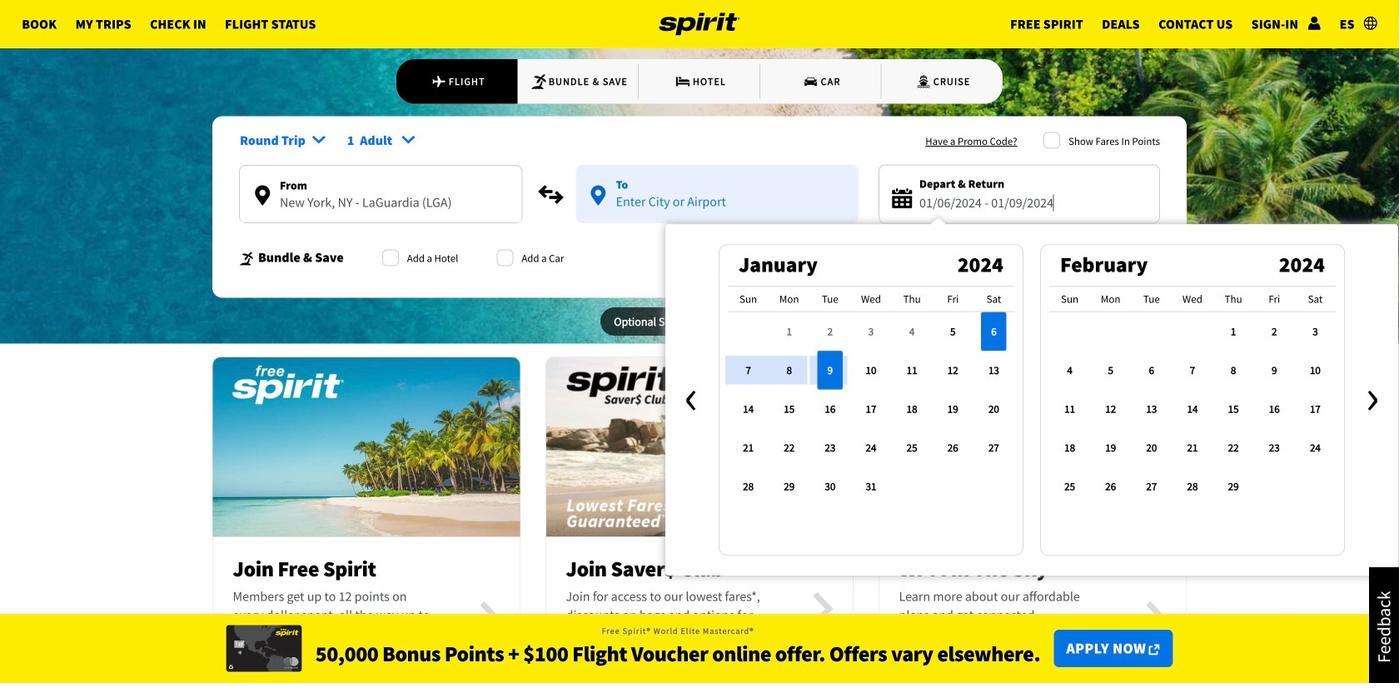 Task type: vqa. For each thing, say whether or not it's contained in the screenshot.
map marker alt image associated with the left enter city or airport text field
yes



Task type: describe. For each thing, give the bounding box(es) containing it.
Enter City or Airport text field
[[240, 194, 522, 223]]

world elite image
[[226, 625, 302, 672]]

1 weekday element from the left
[[728, 286, 769, 312]]

2 grid from the left
[[1050, 286, 1337, 506]]

flight icon image
[[431, 73, 447, 90]]

dates field
[[920, 193, 1147, 213]]

wifi image image
[[880, 349, 1187, 546]]

external links may not meet accessibility requirements. image
[[1149, 645, 1160, 655]]

cruise icon image
[[916, 73, 932, 90]]

vacation icon image
[[531, 73, 547, 90]]

hotel icon image
[[675, 73, 692, 90]]

car icon image
[[803, 73, 820, 90]]

2 weekday element from the left
[[769, 286, 810, 312]]

9 weekday element from the left
[[1091, 286, 1132, 312]]

8 weekday element from the left
[[1050, 286, 1091, 312]]



Task type: locate. For each thing, give the bounding box(es) containing it.
global image
[[1365, 16, 1378, 30]]

6 weekday element from the left
[[933, 286, 974, 312]]

map marker alt image
[[591, 186, 606, 206]]

swap airports image
[[538, 181, 565, 208]]

4 weekday element from the left
[[851, 286, 892, 312]]

1 grid from the left
[[728, 286, 1015, 506]]

Enter City or Airport text field
[[576, 193, 859, 222]]

14 weekday element from the left
[[1296, 286, 1337, 312]]

bundle and save icon image
[[239, 251, 255, 266]]

3 weekday element from the left
[[810, 286, 851, 312]]

logo image
[[660, 0, 740, 48]]

user image
[[1308, 16, 1322, 30]]

map marker alt image
[[255, 186, 270, 206]]

1 horizontal spatial grid
[[1050, 286, 1337, 506]]

cell
[[728, 312, 769, 351], [974, 312, 1015, 351], [810, 351, 851, 390], [892, 351, 933, 390]]

weekday element
[[728, 286, 769, 312], [769, 286, 810, 312], [810, 286, 851, 312], [851, 286, 892, 312], [892, 286, 933, 312], [933, 286, 974, 312], [974, 286, 1015, 312], [1050, 286, 1091, 312], [1091, 286, 1132, 312], [1132, 286, 1173, 312], [1173, 286, 1214, 312], [1214, 286, 1255, 312], [1255, 286, 1296, 312], [1296, 286, 1337, 312]]

grid
[[728, 286, 1015, 506], [1050, 286, 1337, 506]]

12 weekday element from the left
[[1214, 286, 1255, 312]]

0 horizontal spatial grid
[[728, 286, 1015, 506]]

13 weekday element from the left
[[1255, 286, 1296, 312]]

11 weekday element from the left
[[1173, 286, 1214, 312]]

savers_club_image image
[[547, 348, 853, 546]]

7 weekday element from the left
[[974, 286, 1015, 312]]

calendar image
[[893, 188, 913, 208]]

5 weekday element from the left
[[892, 286, 933, 312]]

free_spirit_image image
[[213, 348, 520, 546]]

10 weekday element from the left
[[1132, 286, 1173, 312]]



